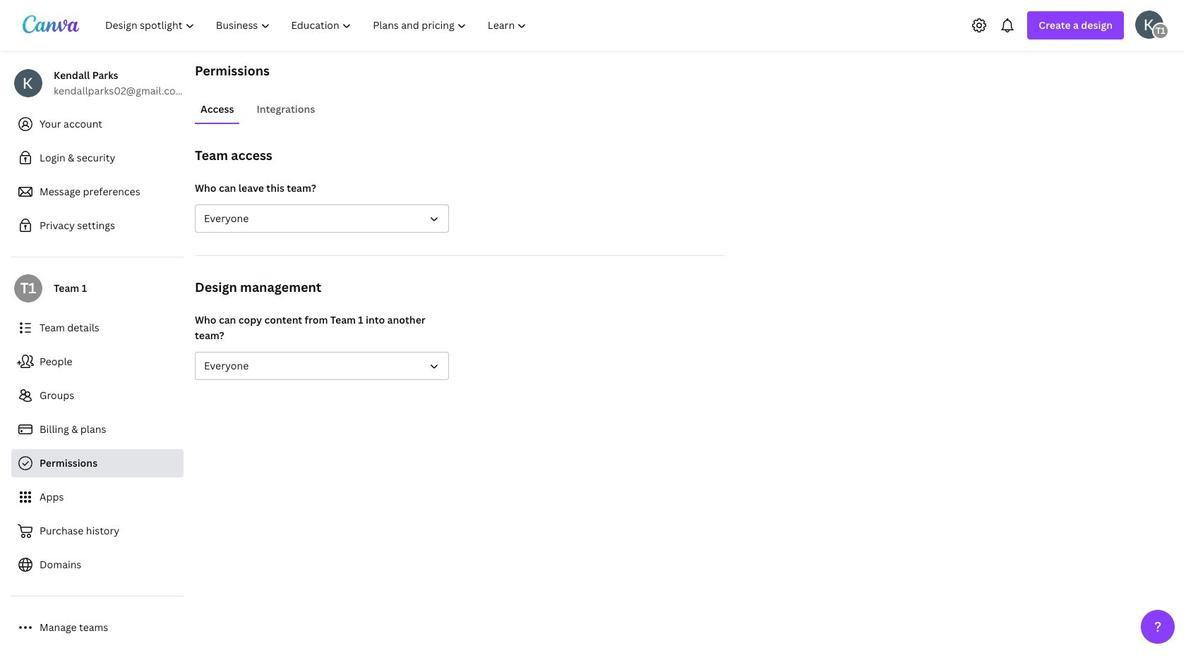 Task type: describe. For each thing, give the bounding box(es) containing it.
1 horizontal spatial team 1 element
[[1152, 22, 1169, 39]]

kendall parks image
[[1135, 10, 1164, 38]]

team 1 image for team 1 element to the right
[[1152, 22, 1169, 39]]

top level navigation element
[[96, 11, 539, 40]]



Task type: locate. For each thing, give the bounding box(es) containing it.
1 horizontal spatial team 1 image
[[1152, 22, 1169, 39]]

0 vertical spatial team 1 image
[[1152, 22, 1169, 39]]

team 1 element
[[1152, 22, 1169, 39], [14, 275, 42, 303]]

0 horizontal spatial team 1 image
[[14, 275, 42, 303]]

team 1 image
[[1152, 22, 1169, 39], [14, 275, 42, 303]]

None button
[[195, 205, 449, 233], [195, 352, 449, 381], [195, 205, 449, 233], [195, 352, 449, 381]]

1 vertical spatial team 1 image
[[14, 275, 42, 303]]

0 vertical spatial team 1 element
[[1152, 22, 1169, 39]]

0 horizontal spatial team 1 element
[[14, 275, 42, 303]]

team 1 image for left team 1 element
[[14, 275, 42, 303]]

1 vertical spatial team 1 element
[[14, 275, 42, 303]]



Task type: vqa. For each thing, say whether or not it's contained in the screenshot.
social
no



